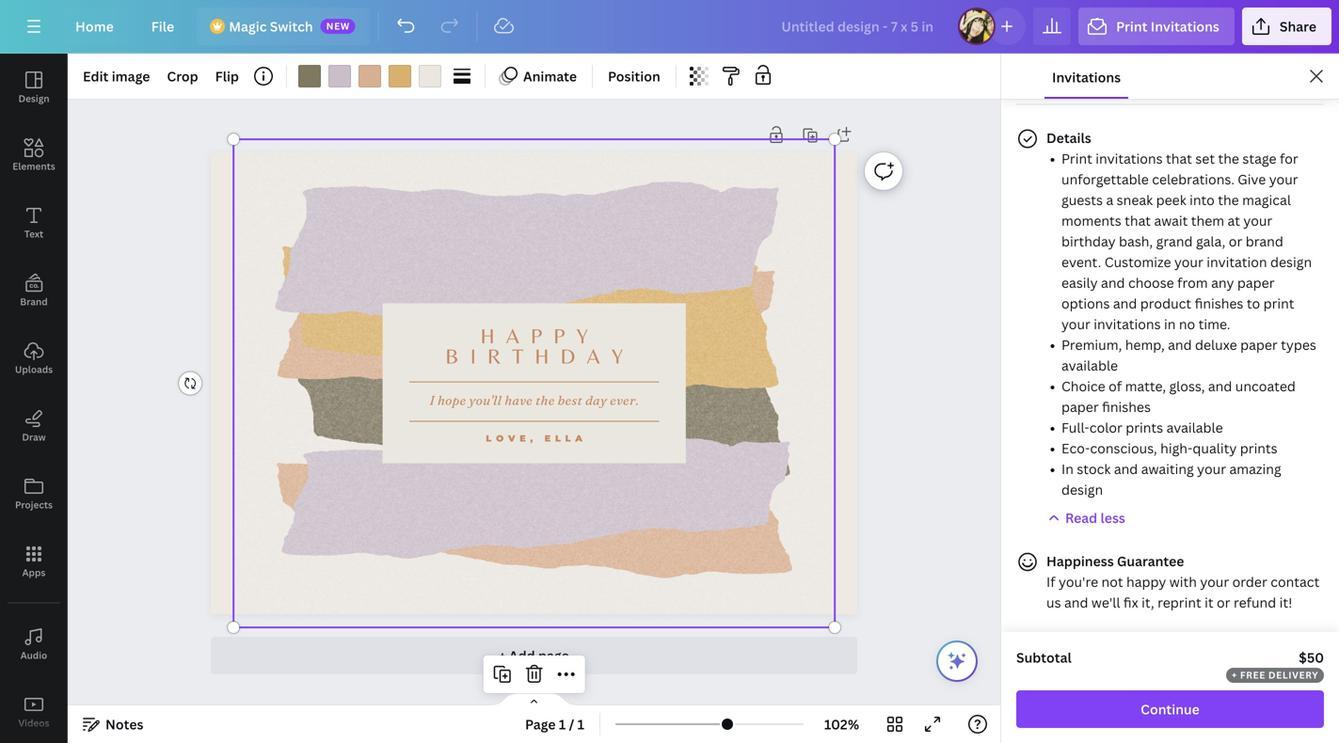 Task type: describe. For each thing, give the bounding box(es) containing it.
+ free delivery
[[1232, 669, 1319, 682]]

2 vertical spatial the
[[535, 392, 555, 408]]

magical
[[1242, 191, 1291, 209]]

happy birthday
[[445, 324, 634, 368]]

subtotal
[[1016, 649, 1072, 667]]

0 vertical spatial design
[[1270, 253, 1312, 271]]

happy inside happy birthday
[[480, 324, 599, 348]]

apps
[[22, 567, 46, 579]]

less
[[1101, 509, 1125, 527]]

file
[[151, 17, 174, 35]]

elements
[[12, 160, 55, 173]]

grand
[[1156, 232, 1193, 250]]

your down for
[[1269, 170, 1298, 188]]

videos
[[18, 717, 49, 730]]

types
[[1281, 336, 1316, 354]]

print invitations button
[[1079, 8, 1235, 45]]

new
[[326, 20, 350, 32]]

invitations button
[[1045, 54, 1128, 99]]

file button
[[136, 8, 189, 45]]

full-
[[1062, 419, 1090, 436]]

guests
[[1062, 191, 1103, 209]]

#dfae8e image
[[359, 65, 381, 88]]

ever.
[[610, 392, 639, 408]]

share button
[[1242, 8, 1332, 45]]

gala,
[[1196, 232, 1226, 250]]

await
[[1154, 212, 1188, 229]]

love, ella
[[486, 433, 587, 444]]

#ccbeca image
[[328, 65, 351, 88]]

notes button
[[75, 710, 151, 740]]

of
[[1109, 377, 1122, 395]]

give
[[1238, 170, 1266, 188]]

at
[[1228, 212, 1240, 229]]

peek
[[1156, 191, 1186, 209]]

/
[[569, 716, 574, 734]]

stock
[[1077, 460, 1111, 478]]

in
[[1164, 315, 1176, 333]]

contact
[[1271, 573, 1320, 591]]

page 1 / 1
[[525, 716, 584, 734]]

0 vertical spatial finishes
[[1195, 294, 1244, 312]]

bash,
[[1119, 232, 1153, 250]]

image
[[112, 67, 150, 85]]

details
[[1046, 129, 1091, 147]]

read less button
[[1043, 504, 1324, 528]]

102%
[[824, 716, 859, 734]]

position
[[608, 67, 660, 85]]

1 vertical spatial the
[[1218, 191, 1239, 209]]

edit
[[83, 67, 109, 85]]

brand button
[[0, 257, 68, 325]]

list containing print invitations that set the stage for unforgettable celebrations. give your guests a sneak peek into the magical moments that await them at your birthday bash, grand gala, or brand event. customize your invitation design easily and choose from any paper options and product finishes to print your invitations in no time.
[[1046, 148, 1324, 500]]

and inside happiness guarantee if you're not happy with your order contact us and we'll fix it, reprint it or refund it!
[[1064, 594, 1088, 611]]

audio
[[20, 649, 47, 662]]

unforgettable
[[1062, 170, 1149, 188]]

brand
[[20, 295, 48, 308]]

invitations inside 'dropdown button'
[[1151, 17, 1220, 35]]

and right gloss,
[[1208, 377, 1232, 395]]

it,
[[1142, 594, 1154, 611]]

elements button
[[0, 121, 68, 189]]

canva assistant image
[[946, 650, 968, 673]]

order
[[1232, 573, 1267, 591]]

main menu bar
[[0, 0, 1339, 54]]

brand
[[1246, 232, 1284, 250]]

crop button
[[159, 61, 206, 91]]

choose
[[1128, 274, 1174, 291]]

text
[[24, 228, 43, 240]]

1 vertical spatial that
[[1125, 212, 1151, 229]]

+ for + add page
[[499, 647, 506, 665]]

fix
[[1124, 594, 1138, 611]]

birthday inside the details print invitations that set the stage for unforgettable celebrations. give your guests a sneak peek into the magical moments that await them at your birthday bash, grand gala, or brand event. customize your invitation design easily and choose from any paper options and product finishes to print your invitations in no time. premium, hemp, and deluxe paper types available choice of matte, gloss, and uncoated paper finishes full-color prints available eco-conscious, high-quality prints in stock and awaiting your amazing design
[[1062, 232, 1116, 250]]

edit image
[[83, 67, 150, 85]]

show pages image
[[489, 693, 579, 708]]

customize
[[1105, 253, 1171, 271]]

hope
[[437, 392, 466, 408]]

0 horizontal spatial birthday
[[445, 344, 634, 368]]

notes
[[105, 716, 143, 734]]

projects button
[[0, 460, 68, 528]]

#ccbeca image
[[328, 65, 351, 88]]

amazing
[[1229, 460, 1281, 478]]

Design title text field
[[766, 8, 951, 45]]

1 1 from the left
[[559, 716, 566, 734]]

#e0af63 image
[[389, 65, 411, 88]]

0 horizontal spatial design
[[1062, 481, 1103, 499]]

home
[[75, 17, 114, 35]]

hemp,
[[1125, 336, 1165, 354]]

continue button
[[1016, 691, 1324, 728]]

your down "options"
[[1062, 315, 1091, 333]]

2 vertical spatial paper
[[1062, 398, 1099, 416]]

apps button
[[0, 528, 68, 596]]

and down the conscious,
[[1114, 460, 1138, 478]]

if
[[1046, 573, 1055, 591]]

home link
[[60, 8, 129, 45]]

1 vertical spatial paper
[[1240, 336, 1278, 354]]

2 1 from the left
[[578, 716, 584, 734]]

with
[[1170, 573, 1197, 591]]

design
[[18, 92, 49, 105]]

text button
[[0, 189, 68, 257]]

i
[[429, 392, 435, 408]]

you're
[[1059, 573, 1098, 591]]

product
[[1140, 294, 1192, 312]]

design button
[[0, 54, 68, 121]]

into
[[1190, 191, 1215, 209]]



Task type: vqa. For each thing, say whether or not it's contained in the screenshot.
home
yes



Task type: locate. For each thing, give the bounding box(es) containing it.
0 horizontal spatial finishes
[[1102, 398, 1151, 416]]

1 horizontal spatial print
[[1116, 17, 1148, 35]]

add
[[509, 647, 535, 665]]

0 horizontal spatial that
[[1125, 212, 1151, 229]]

design down "brand"
[[1270, 253, 1312, 271]]

0 horizontal spatial prints
[[1126, 419, 1163, 436]]

1 vertical spatial birthday
[[445, 344, 634, 368]]

#ebe6df image
[[419, 65, 441, 88]]

it!
[[1280, 594, 1293, 611]]

us
[[1046, 594, 1061, 611]]

gloss,
[[1169, 377, 1205, 395]]

uploads button
[[0, 325, 68, 392]]

delivery
[[1268, 669, 1319, 682]]

1 horizontal spatial finishes
[[1195, 294, 1244, 312]]

#80785f image
[[298, 65, 321, 88]]

print invitations
[[1116, 17, 1220, 35]]

happy inside happiness guarantee if you're not happy with your order contact us and we'll fix it, reprint it or refund it!
[[1127, 573, 1166, 591]]

crop
[[167, 67, 198, 85]]

flip button
[[208, 61, 247, 91]]

happy
[[480, 324, 599, 348], [1127, 573, 1166, 591]]

you'll
[[469, 392, 502, 408]]

from
[[1177, 274, 1208, 291]]

prints up the conscious,
[[1126, 419, 1163, 436]]

we'll
[[1092, 594, 1120, 611]]

1 horizontal spatial prints
[[1240, 439, 1278, 457]]

1 vertical spatial invitations
[[1052, 68, 1121, 86]]

your
[[1269, 170, 1298, 188], [1244, 212, 1273, 229], [1174, 253, 1203, 271], [1062, 315, 1091, 333], [1197, 460, 1226, 478], [1200, 573, 1229, 591]]

magic
[[229, 17, 267, 35]]

1 vertical spatial design
[[1062, 481, 1103, 499]]

sneak
[[1117, 191, 1153, 209]]

0 vertical spatial invitations
[[1151, 17, 1220, 35]]

audio button
[[0, 611, 68, 679]]

day
[[585, 392, 607, 408]]

0 vertical spatial print
[[1116, 17, 1148, 35]]

1 horizontal spatial design
[[1270, 253, 1312, 271]]

it
[[1205, 594, 1214, 611]]

finishes down the any on the right top of page
[[1195, 294, 1244, 312]]

0 horizontal spatial 1
[[559, 716, 566, 734]]

invitations inside button
[[1052, 68, 1121, 86]]

invitations up "unforgettable"
[[1096, 149, 1163, 167]]

1 vertical spatial print
[[1062, 149, 1092, 167]]

options
[[1062, 294, 1110, 312]]

1 vertical spatial prints
[[1240, 439, 1278, 457]]

print down details
[[1062, 149, 1092, 167]]

free
[[1240, 669, 1266, 682]]

your down quality at the right of page
[[1197, 460, 1226, 478]]

and down choose
[[1113, 294, 1137, 312]]

0 vertical spatial that
[[1166, 149, 1192, 167]]

1 horizontal spatial that
[[1166, 149, 1192, 167]]

invitations up hemp,
[[1094, 315, 1161, 333]]

position button
[[600, 61, 668, 91]]

your up from
[[1174, 253, 1203, 271]]

1 horizontal spatial 1
[[578, 716, 584, 734]]

the
[[1218, 149, 1239, 167], [1218, 191, 1239, 209], [535, 392, 555, 408]]

1 vertical spatial or
[[1217, 594, 1230, 611]]

0 horizontal spatial happy
[[480, 324, 599, 348]]

switch
[[270, 17, 313, 35]]

celebrations.
[[1152, 170, 1235, 188]]

#e0af63 image
[[389, 65, 411, 88]]

or up invitation
[[1229, 232, 1242, 250]]

print inside the details print invitations that set the stage for unforgettable celebrations. give your guests a sneak peek into the magical moments that await them at your birthday bash, grand gala, or brand event. customize your invitation design easily and choose from any paper options and product finishes to print your invitations in no time. premium, hemp, and deluxe paper types available choice of matte, gloss, and uncoated paper finishes full-color prints available eco-conscious, high-quality prints in stock and awaiting your amazing design
[[1062, 149, 1092, 167]]

1 horizontal spatial invitations
[[1151, 17, 1220, 35]]

or
[[1229, 232, 1242, 250], [1217, 594, 1230, 611]]

animate
[[523, 67, 577, 85]]

#dfae8e image
[[359, 65, 381, 88]]

1 left /
[[559, 716, 566, 734]]

uploads
[[15, 363, 53, 376]]

page
[[538, 647, 569, 665]]

1 horizontal spatial birthday
[[1062, 232, 1116, 250]]

and down customize
[[1101, 274, 1125, 291]]

0 vertical spatial invitations
[[1096, 149, 1163, 167]]

or inside happiness guarantee if you're not happy with your order contact us and we'll fix it, reprint it or refund it!
[[1217, 594, 1230, 611]]

1 horizontal spatial available
[[1167, 419, 1223, 436]]

and
[[1101, 274, 1125, 291], [1113, 294, 1137, 312], [1168, 336, 1192, 354], [1208, 377, 1232, 395], [1114, 460, 1138, 478], [1064, 594, 1088, 611]]

page
[[525, 716, 556, 734]]

prints up "amazing"
[[1240, 439, 1278, 457]]

your up it
[[1200, 573, 1229, 591]]

high-
[[1161, 439, 1193, 457]]

that up the bash,
[[1125, 212, 1151, 229]]

+ add page
[[499, 647, 569, 665]]

draw button
[[0, 392, 68, 460]]

1 vertical spatial invitations
[[1094, 315, 1161, 333]]

or inside the details print invitations that set the stage for unforgettable celebrations. give your guests a sneak peek into the magical moments that await them at your birthday bash, grand gala, or brand event. customize your invitation design easily and choose from any paper options and product finishes to print your invitations in no time. premium, hemp, and deluxe paper types available choice of matte, gloss, and uncoated paper finishes full-color prints available eco-conscious, high-quality prints in stock and awaiting your amazing design
[[1229, 232, 1242, 250]]

color group
[[295, 61, 445, 91]]

matte,
[[1125, 377, 1166, 395]]

invitation
[[1207, 253, 1267, 271]]

flip
[[215, 67, 239, 85]]

magic switch
[[229, 17, 313, 35]]

$50
[[1299, 649, 1324, 667]]

that
[[1166, 149, 1192, 167], [1125, 212, 1151, 229]]

0 vertical spatial prints
[[1126, 419, 1163, 436]]

birthday up i hope you'll have the best day ever.
[[445, 344, 634, 368]]

birthday
[[1062, 232, 1116, 250], [445, 344, 634, 368]]

to
[[1247, 294, 1260, 312]]

birthday down the moments
[[1062, 232, 1116, 250]]

your inside happiness guarantee if you're not happy with your order contact us and we'll fix it, reprint it or refund it!
[[1200, 573, 1229, 591]]

0 horizontal spatial invitations
[[1052, 68, 1121, 86]]

abstract textured background image
[[210, 127, 856, 638]]

102% button
[[811, 710, 872, 740]]

+ add page button
[[211, 637, 858, 675]]

1 vertical spatial happy
[[1127, 573, 1166, 591]]

happy up the 'it,'
[[1127, 573, 1166, 591]]

side panel tab list
[[0, 54, 68, 743]]

event.
[[1062, 253, 1101, 271]]

moments
[[1062, 212, 1122, 229]]

+ left free
[[1232, 669, 1237, 682]]

and down no
[[1168, 336, 1192, 354]]

print
[[1116, 17, 1148, 35], [1062, 149, 1092, 167]]

available down premium,
[[1062, 356, 1118, 374]]

0 vertical spatial available
[[1062, 356, 1118, 374]]

+ inside button
[[499, 647, 506, 665]]

not
[[1102, 573, 1123, 591]]

1 right /
[[578, 716, 584, 734]]

edit image button
[[75, 61, 158, 91]]

happiness guarantee if you're not happy with your order contact us and we'll fix it, reprint it or refund it!
[[1046, 552, 1320, 611]]

for
[[1280, 149, 1298, 167]]

set
[[1195, 149, 1215, 167]]

paper left types
[[1240, 336, 1278, 354]]

paper down the choice
[[1062, 398, 1099, 416]]

print up invitations button at the right of page
[[1116, 17, 1148, 35]]

#80785f image
[[298, 65, 321, 88]]

and down you're
[[1064, 594, 1088, 611]]

share
[[1280, 17, 1317, 35]]

deluxe
[[1195, 336, 1237, 354]]

0 vertical spatial happy
[[480, 324, 599, 348]]

#ebe6df image
[[419, 65, 441, 88]]

happiness
[[1046, 552, 1114, 570]]

finishes down "of"
[[1102, 398, 1151, 416]]

1 vertical spatial finishes
[[1102, 398, 1151, 416]]

0 vertical spatial the
[[1218, 149, 1239, 167]]

any
[[1211, 274, 1234, 291]]

in
[[1062, 460, 1074, 478]]

guarantee
[[1117, 552, 1184, 570]]

uncoated
[[1235, 377, 1296, 395]]

your up "brand"
[[1244, 212, 1273, 229]]

choice
[[1062, 377, 1105, 395]]

the up the 'at'
[[1218, 191, 1239, 209]]

projects
[[15, 499, 53, 511]]

invitations
[[1151, 17, 1220, 35], [1052, 68, 1121, 86]]

videos button
[[0, 679, 68, 743]]

list
[[1046, 148, 1324, 500]]

1 horizontal spatial happy
[[1127, 573, 1166, 591]]

available up high-
[[1167, 419, 1223, 436]]

0 vertical spatial or
[[1229, 232, 1242, 250]]

0 vertical spatial birthday
[[1062, 232, 1116, 250]]

the left the best
[[535, 392, 555, 408]]

1 horizontal spatial +
[[1232, 669, 1237, 682]]

design down stock
[[1062, 481, 1103, 499]]

1 vertical spatial available
[[1167, 419, 1223, 436]]

ella
[[544, 433, 587, 444]]

1 vertical spatial +
[[1232, 669, 1237, 682]]

or right it
[[1217, 594, 1230, 611]]

that up celebrations.
[[1166, 149, 1192, 167]]

happy up i hope you'll have the best day ever.
[[480, 324, 599, 348]]

awaiting
[[1141, 460, 1194, 478]]

+ left add
[[499, 647, 506, 665]]

paper up to
[[1237, 274, 1275, 291]]

0 horizontal spatial available
[[1062, 356, 1118, 374]]

the right set
[[1218, 149, 1239, 167]]

0 vertical spatial paper
[[1237, 274, 1275, 291]]

0 horizontal spatial +
[[499, 647, 506, 665]]

details print invitations that set the stage for unforgettable celebrations. give your guests a sneak peek into the magical moments that await them at your birthday bash, grand gala, or brand event. customize your invitation design easily and choose from any paper options and product finishes to print your invitations in no time. premium, hemp, and deluxe paper types available choice of matte, gloss, and uncoated paper finishes full-color prints available eco-conscious, high-quality prints in stock and awaiting your amazing design
[[1046, 129, 1316, 499]]

print inside 'dropdown button'
[[1116, 17, 1148, 35]]

+ for + free delivery
[[1232, 669, 1237, 682]]

0 vertical spatial +
[[499, 647, 506, 665]]

0 horizontal spatial print
[[1062, 149, 1092, 167]]

love,
[[486, 433, 537, 444]]



